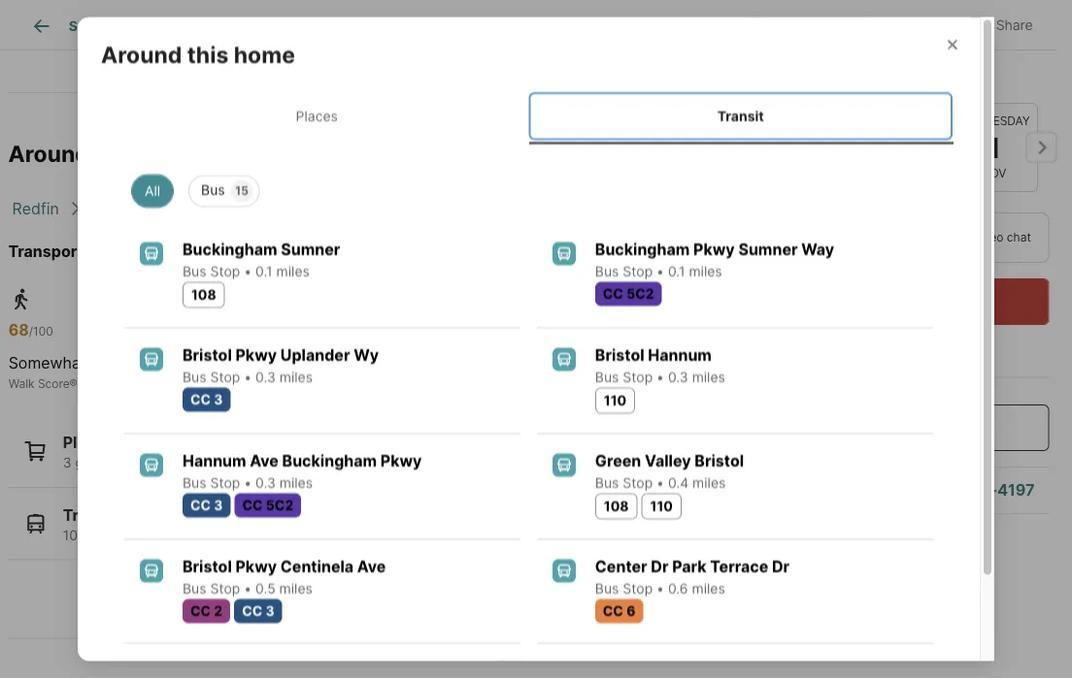 Task type: describe. For each thing, give the bounding box(es) containing it.
5c2,
[[294, 528, 325, 544]]

property
[[262, 18, 318, 34]]

home inside around this home element
[[234, 40, 295, 67]]

• inside bristol pkwy uplander wy bus stop • 0.3 miles cc 3
[[244, 369, 252, 386]]

6r
[[391, 528, 408, 544]]

cc right 6,
[[368, 528, 388, 544]]

pkwy for centinela
[[235, 557, 277, 576]]

bus inside bristol pkwy uplander wy bus stop • 0.3 miles cc 3
[[183, 369, 206, 386]]

some transit transit score ®
[[197, 354, 290, 391]]

sumner inside buckingham pkwy sumner way bus stop • 0.1 miles cc 5c2
[[738, 240, 798, 259]]

somewhat bikeable
[[331, 354, 475, 373]]

details
[[322, 18, 365, 34]]

2
[[214, 603, 223, 620]]

video
[[973, 231, 1004, 245]]

transportation
[[8, 242, 122, 261]]

bus inside buckingham pkwy sumner way bus stop • 0.1 miles cc 5c2
[[595, 263, 619, 280]]

go
[[745, 70, 776, 97]]

bus inside center dr park terrace dr bus stop • 0.6 miles cc 6
[[595, 581, 619, 597]]

offer
[[911, 419, 947, 437]]

miles inside hannum ave buckingham pkwy bus stop • 0.3 miles
[[279, 475, 313, 491]]

0 horizontal spatial cc 3
[[190, 497, 223, 514]]

cc inside bristol pkwy uplander wy bus stop • 0.3 miles cc 3
[[190, 391, 211, 408]]

stop inside buckingham pkwy sumner way bus stop • 0.1 miles cc 5c2
[[623, 263, 653, 280]]

tab list containing search
[[8, 0, 653, 50]]

bus image for bristol pkwy centinela ave
[[140, 559, 163, 583]]

hannum ave buckingham pkwy bus stop • 0.3 miles
[[183, 452, 422, 491]]

previous image
[[738, 132, 769, 163]]

go tour this home
[[745, 70, 940, 97]]

schools
[[563, 18, 616, 34]]

some
[[197, 354, 238, 373]]

32
[[143, 455, 160, 472]]

bus inside list box
[[201, 182, 225, 198]]

6,
[[352, 528, 364, 544]]

bus inside bristol pkwy centinela ave bus stop • 0.5 miles
[[183, 581, 206, 597]]

cc down restaurants,
[[190, 497, 211, 514]]

1 vertical spatial 5c2
[[266, 497, 293, 514]]

tab list inside around this home "dialog"
[[101, 88, 957, 144]]

uplander
[[280, 346, 350, 365]]

3 inside places 3 groceries, 32 restaurants, 1 park
[[63, 455, 71, 472]]

tour
[[781, 70, 826, 97]]

1 vertical spatial cc 3
[[242, 603, 275, 620]]

all
[[145, 183, 160, 199]]

2 vertical spatial this
[[94, 140, 136, 168]]

1 vertical spatial around this home
[[8, 140, 202, 168]]

miles inside bristol pkwy centinela ave bus stop • 0.5 miles
[[279, 581, 313, 597]]

angeles
[[221, 199, 280, 218]]

1 horizontal spatial dr
[[651, 557, 669, 576]]

6
[[627, 603, 635, 620]]

bristol hannum bus stop • 0.3 miles 110
[[595, 346, 725, 409]]

cc inside center dr park terrace dr bus stop • 0.6 miles cc 6
[[603, 603, 623, 620]]

cc left 2
[[190, 603, 211, 620]]

30 button
[[757, 103, 845, 192]]

108,
[[93, 528, 120, 544]]

1 horizontal spatial 108
[[604, 498, 629, 515]]

none button containing 1
[[949, 103, 1038, 192]]

park
[[672, 557, 706, 576]]

1 inside "wednesday 1 nov"
[[987, 130, 1000, 164]]

tour in person
[[786, 231, 868, 245]]

2 horizontal spatial home
[[878, 70, 940, 97]]

sumner inside buckingham sumner bus stop • 0.1 miles 108
[[281, 240, 340, 259]]

bus image for buckingham pkwy sumner way
[[552, 242, 576, 265]]

los angeles county
[[190, 199, 337, 218]]

0.3 for hannum ave buckingham pkwy
[[255, 475, 276, 491]]

68 /100
[[8, 321, 53, 340]]

bus image for buckingham sumner
[[140, 242, 163, 265]]

chat
[[1007, 231, 1031, 245]]

(503) 396-4197
[[912, 481, 1035, 500]]

score for some
[[238, 377, 269, 391]]

• inside bristol hannum bus stop • 0.3 miles 110
[[657, 369, 664, 386]]

places for places 3 groceries, 32 restaurants, 1 park
[[63, 434, 113, 453]]

start an offer
[[848, 419, 947, 437]]

stop inside center dr park terrace dr bus stop • 0.6 miles cc 6
[[623, 581, 653, 597]]

stop inside bristol pkwy centinela ave bus stop • 0.5 miles
[[210, 581, 240, 597]]

6199
[[163, 242, 202, 261]]

wednesday 1 nov
[[957, 114, 1030, 181]]

40
[[331, 321, 352, 340]]

in
[[815, 231, 825, 245]]

1 vertical spatial around
[[8, 140, 89, 168]]

bristol for bristol pkwy uplander wy
[[183, 346, 232, 365]]

start
[[848, 419, 885, 437]]

68
[[8, 321, 29, 340]]

places tab
[[105, 92, 529, 140]]

0.1 inside buckingham pkwy sumner way bus stop • 0.1 miles cc 5c2
[[668, 263, 685, 280]]

cc 2
[[190, 603, 223, 620]]

/100 for 40
[[352, 325, 376, 339]]

buckingham for buckingham sumner
[[183, 240, 277, 259]]

green
[[595, 452, 641, 470]]

california
[[90, 199, 159, 218]]

miles inside green valley bristol bus stop • 0.4 miles
[[692, 475, 726, 491]]

start an offer button
[[745, 405, 1049, 452]]

cc right 4,
[[271, 528, 291, 544]]

/100 for 48
[[217, 325, 242, 339]]

0.3 for bristol pkwy uplander wy
[[255, 369, 276, 386]]

tour via video chat
[[926, 231, 1031, 245]]

hannum inside hannum ave buckingham pkwy bus stop • 0.3 miles
[[183, 452, 246, 470]]

0.6
[[668, 581, 688, 597]]

0.3 inside bristol hannum bus stop • 0.3 miles 110
[[668, 369, 688, 386]]

overview
[[159, 18, 219, 34]]

• inside hannum ave buckingham pkwy bus stop • 0.3 miles
[[244, 475, 252, 491]]

favorite button
[[729, 4, 840, 44]]

groceries,
[[75, 455, 139, 472]]

0.1 inside buckingham sumner bus stop • 0.1 miles 108
[[255, 263, 273, 280]]

bus inside buckingham sumner bus stop • 0.1 miles 108
[[183, 263, 206, 280]]

way
[[801, 240, 834, 259]]

3 inside bristol pkwy uplander wy bus stop • 0.3 miles cc 3
[[214, 391, 223, 408]]

history
[[475, 18, 520, 34]]

sale & tax history tab
[[386, 3, 541, 50]]

bus image for bristol pkwy uplander wy
[[140, 348, 163, 371]]

(503)
[[912, 481, 956, 500]]

miles inside buckingham pkwy sumner way bus stop • 0.1 miles cc 5c2
[[689, 263, 722, 280]]

15
[[235, 184, 249, 198]]

stop inside hannum ave buckingham pkwy bus stop • 0.3 miles
[[210, 475, 240, 491]]

x-out button
[[848, 4, 945, 44]]

bus image for hannum ave buckingham pkwy
[[140, 453, 163, 477]]

• inside center dr park terrace dr bus stop • 0.6 miles cc 6
[[657, 581, 664, 597]]

county
[[284, 199, 337, 218]]

redfin
[[12, 199, 59, 218]]

wy
[[354, 346, 379, 365]]

tour for tour via video chat
[[926, 231, 951, 245]]

an
[[889, 419, 907, 437]]

property details
[[262, 18, 365, 34]]

terrace
[[710, 557, 768, 576]]

® for transit
[[269, 377, 277, 391]]

tax
[[452, 18, 472, 34]]

bikeable
[[413, 354, 475, 373]]

• inside bristol pkwy centinela ave bus stop • 0.5 miles
[[244, 581, 252, 597]]

around this home element
[[101, 17, 318, 68]]

share button
[[952, 4, 1049, 44]]

center
[[595, 557, 647, 576]]

sale
[[408, 18, 435, 34]]

396-
[[960, 481, 998, 500]]

schools tab
[[541, 3, 638, 50]]

102,
[[63, 528, 90, 544]]

walkable
[[91, 354, 155, 373]]

4197
[[998, 481, 1035, 500]]

buckingham for buckingham pkwy sumner way
[[595, 240, 690, 259]]

bus image for bristol hannum
[[552, 348, 576, 371]]

walk
[[8, 377, 35, 391]]

x-
[[891, 17, 905, 34]]

4,
[[255, 528, 267, 544]]

transit
[[243, 354, 290, 373]]

dr for bus
[[772, 557, 790, 576]]

buckingham sumner bus stop • 0.1 miles 108
[[183, 240, 340, 303]]

stop inside bristol pkwy uplander wy bus stop • 0.3 miles cc 3
[[210, 369, 240, 386]]

wednesday
[[957, 114, 1030, 128]]

2,
[[176, 528, 188, 544]]

centinela
[[280, 557, 354, 576]]

48
[[197, 321, 217, 340]]

x-out
[[891, 17, 928, 34]]

los angeles county link
[[190, 199, 337, 218]]

• inside green valley bristol bus stop • 0.4 miles
[[657, 475, 664, 491]]



Task type: locate. For each thing, give the bounding box(es) containing it.
miles inside buckingham sumner bus stop • 0.1 miles 108
[[276, 263, 310, 280]]

0 horizontal spatial this
[[94, 140, 136, 168]]

1 vertical spatial ave
[[357, 557, 386, 576]]

search link
[[30, 15, 115, 38]]

somewhat for somewhat bikeable
[[331, 354, 409, 373]]

1 score from the left
[[38, 377, 69, 391]]

somewhat for somewhat walkable walk score ®
[[8, 354, 86, 373]]

bus image for green valley bristol
[[552, 453, 576, 477]]

2 vertical spatial transit
[[63, 506, 116, 525]]

/100 inside "68 /100"
[[29, 325, 53, 339]]

0 vertical spatial hannum
[[648, 346, 712, 365]]

0 horizontal spatial ave
[[250, 452, 279, 470]]

0 vertical spatial this
[[187, 40, 229, 67]]

2 vertical spatial home
[[141, 140, 202, 168]]

tab list containing places
[[101, 88, 957, 144]]

2 sumner from the left
[[738, 240, 798, 259]]

bus inside hannum ave buckingham pkwy bus stop • 0.3 miles
[[183, 475, 206, 491]]

bus image down 110,
[[140, 559, 163, 583]]

buckingham pkwy sumner way bus stop • 0.1 miles cc 5c2
[[595, 240, 834, 302]]

stop inside buckingham sumner bus stop • 0.1 miles 108
[[210, 263, 240, 280]]

1 tour from the left
[[786, 231, 812, 245]]

cc 5c2
[[242, 497, 293, 514]]

cc 3
[[190, 497, 223, 514], [242, 603, 275, 620]]

5c2 up 4,
[[266, 497, 293, 514]]

&
[[439, 18, 448, 34]]

los
[[190, 199, 217, 218]]

home up all
[[141, 140, 202, 168]]

3 up 3,
[[214, 497, 223, 514]]

1 vertical spatial hannum
[[183, 452, 246, 470]]

110
[[604, 392, 627, 409], [650, 498, 673, 515]]

cc left 6,
[[328, 528, 348, 544]]

places up groceries,
[[63, 434, 113, 453]]

0 horizontal spatial 0.1
[[255, 263, 273, 280]]

stop inside bristol hannum bus stop • 0.3 miles 110
[[623, 369, 653, 386]]

hannum down buckingham pkwy sumner way bus stop • 0.1 miles cc 5c2 on the right top of page
[[648, 346, 712, 365]]

1 somewhat from the left
[[8, 354, 86, 373]]

1 horizontal spatial ave
[[357, 557, 386, 576]]

1 up nov
[[987, 130, 1000, 164]]

0.3 up valley
[[668, 369, 688, 386]]

transit 102, 108, 110, cc 2, cc 3, cc 4, cc 5c2, cc 6, cc 6r
[[63, 506, 408, 544]]

near
[[126, 242, 160, 261]]

transit up 'previous' icon
[[717, 107, 764, 124]]

1 horizontal spatial buckingham
[[282, 452, 377, 470]]

0 vertical spatial cc 3
[[190, 497, 223, 514]]

/100 inside "40 /100"
[[352, 325, 376, 339]]

1 vertical spatial 108
[[604, 498, 629, 515]]

redfin link
[[12, 199, 59, 218]]

1 vertical spatial list box
[[745, 213, 1049, 263]]

around this home dialog
[[78, 17, 994, 679]]

0.3 down the park
[[255, 475, 276, 491]]

0.3 inside bristol pkwy uplander wy bus stop • 0.3 miles cc 3
[[255, 369, 276, 386]]

0.3 inside hannum ave buckingham pkwy bus stop • 0.3 miles
[[255, 475, 276, 491]]

hannum left the park
[[183, 452, 246, 470]]

bristol inside bristol pkwy uplander wy bus stop • 0.3 miles cc 3
[[183, 346, 232, 365]]

tour
[[786, 231, 812, 245], [926, 231, 951, 245]]

3,
[[215, 528, 228, 544]]

0.5
[[255, 581, 275, 597]]

108 inside buckingham sumner bus stop • 0.1 miles 108
[[191, 286, 216, 303]]

transit inside transit 102, 108, 110, cc 2, cc 3, cc 4, cc 5c2, cc 6, cc 6r
[[63, 506, 116, 525]]

tour for tour in person
[[786, 231, 812, 245]]

places inside places 3 groceries, 32 restaurants, 1 park
[[63, 434, 113, 453]]

places down property details "tab" at the top of the page
[[296, 107, 338, 124]]

list box containing bus
[[117, 167, 941, 207]]

sumner down county
[[281, 240, 340, 259]]

0 horizontal spatial somewhat
[[8, 354, 86, 373]]

score right walk
[[38, 377, 69, 391]]

1 sumner from the left
[[281, 240, 340, 259]]

score inside some transit transit score ®
[[238, 377, 269, 391]]

110,
[[124, 528, 149, 544]]

® inside some transit transit score ®
[[269, 377, 277, 391]]

stop inside green valley bristol bus stop • 0.4 miles
[[623, 475, 653, 491]]

bus image left "6199"
[[140, 242, 163, 265]]

pkwy inside buckingham pkwy sumner way bus stop • 0.1 miles cc 5c2
[[693, 240, 735, 259]]

places for places
[[296, 107, 338, 124]]

cc 3 up 3,
[[190, 497, 223, 514]]

sumner left way on the top right of page
[[738, 240, 798, 259]]

0 vertical spatial 108
[[191, 286, 216, 303]]

1 inside places 3 groceries, 32 restaurants, 1 park
[[244, 455, 251, 472]]

tab list
[[8, 0, 653, 50], [101, 88, 957, 144]]

pkwy for uplander
[[235, 346, 277, 365]]

1 horizontal spatial 110
[[650, 498, 673, 515]]

list box
[[117, 167, 941, 207], [745, 213, 1049, 263]]

0 horizontal spatial /100
[[29, 325, 53, 339]]

places 3 groceries, 32 restaurants, 1 park
[[63, 434, 283, 472]]

pkwy inside bristol pkwy centinela ave bus stop • 0.5 miles
[[235, 557, 277, 576]]

0 horizontal spatial hannum
[[183, 452, 246, 470]]

bristol inside bristol hannum bus stop • 0.3 miles 110
[[595, 346, 644, 365]]

transit inside tab
[[717, 107, 764, 124]]

® inside somewhat walkable walk score ®
[[69, 377, 77, 391]]

cc inside buckingham pkwy sumner way bus stop • 0.1 miles cc 5c2
[[603, 285, 623, 302]]

0 vertical spatial transit
[[717, 107, 764, 124]]

score for somewhat
[[38, 377, 69, 391]]

1 horizontal spatial ®
[[269, 377, 277, 391]]

cc left 6
[[603, 603, 623, 620]]

center dr park terrace dr bus stop • 0.6 miles cc 6
[[595, 557, 790, 620]]

somewhat walkable walk score ®
[[8, 354, 155, 391]]

0 horizontal spatial score
[[38, 377, 69, 391]]

green valley bristol bus stop • 0.4 miles
[[595, 452, 744, 491]]

108 up 48
[[191, 286, 216, 303]]

1 horizontal spatial sumner
[[738, 240, 798, 259]]

0 horizontal spatial sumner
[[281, 240, 340, 259]]

california link
[[90, 199, 159, 218]]

overview tab
[[137, 3, 241, 50]]

dr for #205
[[296, 242, 314, 261]]

tour left in
[[786, 231, 812, 245]]

transit down 'some'
[[197, 377, 234, 391]]

bristol for bristol pkwy centinela ave
[[183, 557, 232, 576]]

this
[[187, 40, 229, 67], [832, 70, 873, 97], [94, 140, 136, 168]]

2 /100 from the left
[[217, 325, 242, 339]]

0 vertical spatial 5c2
[[627, 285, 654, 302]]

valley
[[645, 452, 691, 470]]

canterbury
[[205, 242, 293, 261]]

transit for transit 102, 108, 110, cc 2, cc 3, cc 4, cc 5c2, cc 6, cc 6r
[[63, 506, 116, 525]]

31
[[881, 130, 913, 164]]

1 vertical spatial 1
[[244, 455, 251, 472]]

miles inside bristol hannum bus stop • 0.3 miles 110
[[692, 369, 725, 386]]

1 horizontal spatial transit
[[197, 377, 234, 391]]

share
[[996, 17, 1033, 34]]

#205
[[317, 242, 358, 261]]

list box inside around this home "dialog"
[[117, 167, 941, 207]]

this up california link
[[94, 140, 136, 168]]

nov
[[981, 167, 1006, 181]]

home down x-out on the top right
[[878, 70, 940, 97]]

bristol inside green valley bristol bus stop • 0.4 miles
[[695, 452, 744, 470]]

3 down 'some'
[[214, 391, 223, 408]]

bristol inside bristol pkwy centinela ave bus stop • 0.5 miles
[[183, 557, 232, 576]]

® down transit
[[269, 377, 277, 391]]

0 vertical spatial around
[[101, 40, 182, 67]]

/100 for 68
[[29, 325, 53, 339]]

buckingham
[[183, 240, 277, 259], [595, 240, 690, 259], [282, 452, 377, 470]]

0.3 right 'some'
[[255, 369, 276, 386]]

2 somewhat from the left
[[331, 354, 409, 373]]

0 vertical spatial 1
[[987, 130, 1000, 164]]

park
[[254, 455, 283, 472]]

dr left #205
[[296, 242, 314, 261]]

pkwy
[[693, 240, 735, 259], [235, 346, 277, 365], [381, 452, 422, 470], [235, 557, 277, 576]]

ave inside bristol pkwy centinela ave bus stop • 0.5 miles
[[357, 557, 386, 576]]

1 horizontal spatial 1
[[987, 130, 1000, 164]]

somewhat up walk
[[8, 354, 86, 373]]

around inside "dialog"
[[101, 40, 182, 67]]

1 horizontal spatial /100
[[217, 325, 242, 339]]

cc left 2,
[[152, 528, 172, 544]]

cc up 4,
[[242, 497, 263, 514]]

2 horizontal spatial transit
[[717, 107, 764, 124]]

score inside somewhat walkable walk score ®
[[38, 377, 69, 391]]

1 vertical spatial transit
[[197, 377, 234, 391]]

buckingham inside buckingham pkwy sumner way bus stop • 0.1 miles cc 5c2
[[595, 240, 690, 259]]

0.4
[[668, 475, 689, 491]]

/100
[[29, 325, 53, 339], [217, 325, 242, 339], [352, 325, 376, 339]]

bus image left center
[[552, 559, 576, 583]]

2 tour from the left
[[926, 231, 951, 245]]

3 /100 from the left
[[352, 325, 376, 339]]

restaurants,
[[164, 455, 240, 472]]

0 horizontal spatial around
[[8, 140, 89, 168]]

bus image for center dr park terrace dr
[[552, 559, 576, 583]]

1 vertical spatial 110
[[650, 498, 673, 515]]

1 horizontal spatial places
[[296, 107, 338, 124]]

list box containing tour in person
[[745, 213, 1049, 263]]

cc up bristol hannum bus stop • 0.3 miles 110
[[603, 285, 623, 302]]

0 vertical spatial places
[[296, 107, 338, 124]]

1
[[987, 130, 1000, 164], [244, 455, 251, 472]]

5c2 up bristol hannum bus stop • 0.3 miles 110
[[627, 285, 654, 302]]

® right walk
[[69, 377, 77, 391]]

0 horizontal spatial tour
[[786, 231, 812, 245]]

0 horizontal spatial ®
[[69, 377, 77, 391]]

0 horizontal spatial 1
[[244, 455, 251, 472]]

bus
[[201, 182, 225, 198], [183, 263, 206, 280], [595, 263, 619, 280], [183, 369, 206, 386], [595, 369, 619, 386], [183, 475, 206, 491], [595, 475, 619, 491], [183, 581, 206, 597], [595, 581, 619, 597]]

2 horizontal spatial dr
[[772, 557, 790, 576]]

0.3
[[255, 369, 276, 386], [668, 369, 688, 386], [255, 475, 276, 491]]

1 vertical spatial this
[[832, 70, 873, 97]]

cc left 4,
[[231, 528, 251, 544]]

/100 up walk
[[29, 325, 53, 339]]

1 horizontal spatial 0.1
[[668, 263, 685, 280]]

1 horizontal spatial score
[[238, 377, 269, 391]]

0 horizontal spatial dr
[[296, 242, 314, 261]]

person
[[828, 231, 868, 245]]

this right tour
[[832, 70, 873, 97]]

home down property
[[234, 40, 295, 67]]

miles inside bristol pkwy uplander wy bus stop • 0.3 miles cc 3
[[279, 369, 313, 386]]

around this home up california
[[8, 140, 202, 168]]

bus inside bristol hannum bus stop • 0.3 miles 110
[[595, 369, 619, 386]]

/100 up 'some'
[[217, 325, 242, 339]]

somewhat inside somewhat walkable walk score ®
[[8, 354, 86, 373]]

buckingham inside hannum ave buckingham pkwy bus stop • 0.3 miles
[[282, 452, 377, 470]]

around this home
[[101, 40, 295, 67], [8, 140, 202, 168]]

0 vertical spatial 110
[[604, 392, 627, 409]]

1 horizontal spatial cc 3
[[242, 603, 275, 620]]

0 horizontal spatial transit
[[63, 506, 116, 525]]

transportation near 6199 canterbury dr #205
[[8, 242, 358, 261]]

miles inside center dr park terrace dr bus stop • 0.6 miles cc 6
[[692, 581, 725, 597]]

2 ® from the left
[[269, 377, 277, 391]]

0 horizontal spatial places
[[63, 434, 113, 453]]

• inside buckingham pkwy sumner way bus stop • 0.1 miles cc 5c2
[[657, 263, 664, 280]]

around this home down the overview
[[101, 40, 295, 67]]

sale & tax history
[[408, 18, 520, 34]]

/100 up wy
[[352, 325, 376, 339]]

this inside "dialog"
[[187, 40, 229, 67]]

tour in person option
[[745, 213, 887, 263]]

pkwy for sumner
[[693, 240, 735, 259]]

1 left the park
[[244, 455, 251, 472]]

0 vertical spatial tab list
[[8, 0, 653, 50]]

places inside tab
[[296, 107, 338, 124]]

0 horizontal spatial 110
[[604, 392, 627, 409]]

hannum inside bristol hannum bus stop • 0.3 miles 110
[[648, 346, 712, 365]]

1 /100 from the left
[[29, 325, 53, 339]]

around down the overview
[[101, 40, 182, 67]]

out
[[905, 17, 928, 34]]

favorite
[[772, 17, 823, 34]]

transit for transit
[[717, 107, 764, 124]]

this down the overview
[[187, 40, 229, 67]]

buckingham inside buckingham sumner bus stop • 0.1 miles 108
[[183, 240, 277, 259]]

None button
[[949, 103, 1038, 192]]

2 score from the left
[[238, 377, 269, 391]]

5c2
[[627, 285, 654, 302], [266, 497, 293, 514]]

1 horizontal spatial this
[[187, 40, 229, 67]]

ave up cc 5c2
[[250, 452, 279, 470]]

transit inside some transit transit score ®
[[197, 377, 234, 391]]

0 vertical spatial ave
[[250, 452, 279, 470]]

3 down 0.5
[[266, 603, 275, 620]]

hannum
[[648, 346, 712, 365], [183, 452, 246, 470]]

108 down green
[[604, 498, 629, 515]]

somewhat down "40 /100"
[[331, 354, 409, 373]]

home
[[234, 40, 295, 67], [878, 70, 940, 97], [141, 140, 202, 168]]

® for walkable
[[69, 377, 77, 391]]

1 vertical spatial places
[[63, 434, 113, 453]]

bristol
[[183, 346, 232, 365], [595, 346, 644, 365], [695, 452, 744, 470], [183, 557, 232, 576]]

2 0.1 from the left
[[668, 263, 685, 280]]

tour left via
[[926, 231, 951, 245]]

1 horizontal spatial home
[[234, 40, 295, 67]]

cc down 'some'
[[190, 391, 211, 408]]

0 horizontal spatial 5c2
[[266, 497, 293, 514]]

110 up green
[[604, 392, 627, 409]]

next image
[[1026, 132, 1057, 163]]

110 down 0.4
[[650, 498, 673, 515]]

score
[[38, 377, 69, 391], [238, 377, 269, 391]]

around up redfin
[[8, 140, 89, 168]]

• inside buckingham sumner bus stop • 0.1 miles 108
[[244, 263, 252, 280]]

1 horizontal spatial hannum
[[648, 346, 712, 365]]

dr
[[296, 242, 314, 261], [651, 557, 669, 576], [772, 557, 790, 576]]

dr right 'terrace'
[[772, 557, 790, 576]]

transit tab
[[529, 92, 953, 140]]

0 horizontal spatial 108
[[191, 286, 216, 303]]

0 horizontal spatial buckingham
[[183, 240, 277, 259]]

2 horizontal spatial buckingham
[[595, 240, 690, 259]]

/100 inside 48 /100
[[217, 325, 242, 339]]

places
[[296, 107, 338, 124], [63, 434, 113, 453]]

1 horizontal spatial tour
[[926, 231, 951, 245]]

1 vertical spatial home
[[878, 70, 940, 97]]

1 horizontal spatial 5c2
[[627, 285, 654, 302]]

0 vertical spatial home
[[234, 40, 295, 67]]

cc right 2,
[[192, 528, 212, 544]]

ave
[[250, 452, 279, 470], [357, 557, 386, 576]]

108
[[191, 286, 216, 303], [604, 498, 629, 515]]

®
[[69, 377, 77, 391], [269, 377, 277, 391]]

2 horizontal spatial /100
[[352, 325, 376, 339]]

•
[[244, 263, 252, 280], [657, 263, 664, 280], [244, 369, 252, 386], [657, 369, 664, 386], [244, 475, 252, 491], [657, 475, 664, 491], [244, 581, 252, 597], [657, 581, 664, 597]]

score down transit
[[238, 377, 269, 391]]

ave inside hannum ave buckingham pkwy bus stop • 0.3 miles
[[250, 452, 279, 470]]

2 horizontal spatial this
[[832, 70, 873, 97]]

1 horizontal spatial around
[[101, 40, 182, 67]]

0 vertical spatial around this home
[[101, 40, 295, 67]]

0 horizontal spatial home
[[141, 140, 202, 168]]

dr up 0.6
[[651, 557, 669, 576]]

property details tab
[[241, 3, 386, 50]]

bus image
[[552, 242, 576, 265], [140, 348, 163, 371], [552, 348, 576, 371], [140, 453, 163, 477], [552, 453, 576, 477]]

cc 3 down 0.5
[[242, 603, 275, 620]]

sumner
[[281, 240, 340, 259], [738, 240, 798, 259]]

0 vertical spatial list box
[[117, 167, 941, 207]]

miles
[[276, 263, 310, 280], [689, 263, 722, 280], [279, 369, 313, 386], [692, 369, 725, 386], [279, 475, 313, 491], [692, 475, 726, 491], [279, 581, 313, 597], [692, 581, 725, 597]]

bristol for bristol hannum
[[595, 346, 644, 365]]

5c2 inside buckingham pkwy sumner way bus stop • 0.1 miles cc 5c2
[[627, 285, 654, 302]]

bus inside green valley bristol bus stop • 0.4 miles
[[595, 475, 619, 491]]

3 left groceries,
[[63, 455, 71, 472]]

cc down 0.5
[[242, 603, 262, 620]]

1 vertical spatial tab list
[[101, 88, 957, 144]]

around
[[101, 40, 182, 67], [8, 140, 89, 168]]

1 0.1 from the left
[[255, 263, 273, 280]]

110 inside bristol hannum bus stop • 0.3 miles 110
[[604, 392, 627, 409]]

bus image
[[140, 242, 163, 265], [140, 559, 163, 583], [552, 559, 576, 583]]

1 horizontal spatial somewhat
[[331, 354, 409, 373]]

tour inside option
[[786, 231, 812, 245]]

transit up 102,
[[63, 506, 116, 525]]

(503) 396-4197 link
[[912, 481, 1035, 500]]

1 ® from the left
[[69, 377, 77, 391]]

ave down 6,
[[357, 557, 386, 576]]

around this home inside "dialog"
[[101, 40, 295, 67]]

30
[[782, 130, 820, 164]]

pkwy inside bristol pkwy uplander wy bus stop • 0.3 miles cc 3
[[235, 346, 277, 365]]

pkwy inside hannum ave buckingham pkwy bus stop • 0.3 miles
[[381, 452, 422, 470]]

31 button
[[853, 103, 941, 192]]



Task type: vqa. For each thing, say whether or not it's contained in the screenshot.


